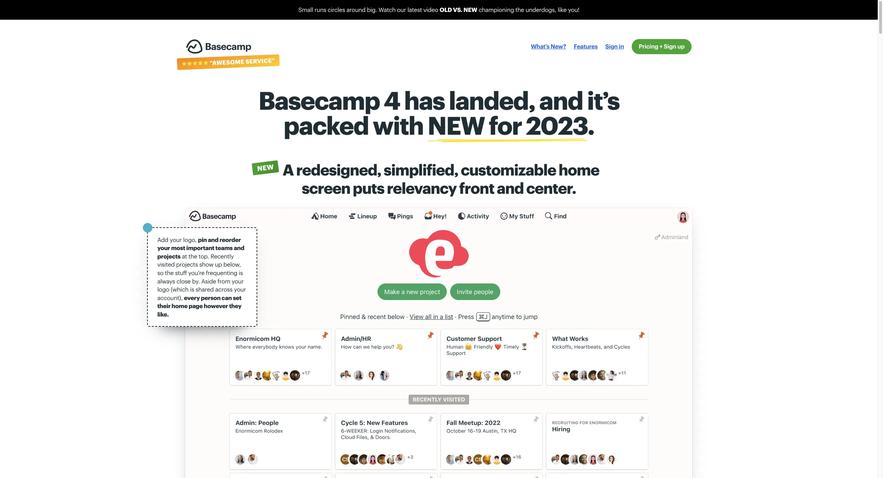 Task type: locate. For each thing, give the bounding box(es) containing it.
2 sign from the left
[[664, 42, 676, 50]]

screen
[[302, 179, 350, 197]]

is down below,
[[239, 269, 243, 276]]

0 vertical spatial home
[[559, 160, 599, 178]]

home up center.
[[559, 160, 599, 178]]

0 horizontal spatial is
[[190, 286, 194, 293]]

the left "underdogs,"
[[516, 6, 524, 13]]

your inside pin and reorder your most important teams and projects
[[157, 244, 170, 251]]

reorder
[[220, 236, 241, 243]]

1 vertical spatial projects
[[176, 261, 198, 268]]

1 vertical spatial home
[[172, 303, 188, 310]]

home down account),
[[172, 303, 188, 310]]

0 horizontal spatial home
[[172, 303, 188, 310]]

1 horizontal spatial home
[[559, 160, 599, 178]]

championing
[[479, 6, 514, 13]]

2 vertical spatial the
[[165, 269, 174, 276]]

pricing
[[639, 42, 658, 50]]

0 horizontal spatial basecamp
[[205, 40, 251, 52]]

pricing + sign up link
[[632, 39, 692, 54]]

0 vertical spatial is
[[239, 269, 243, 276]]

1 vertical spatial up
[[215, 261, 222, 268]]

has
[[404, 86, 445, 115]]

0 vertical spatial up
[[678, 42, 685, 50]]

home inside a redesigned, simplified, customizable home screen puts relevancy front and center.
[[559, 160, 599, 178]]

+
[[660, 42, 663, 50]]

up inside at the top. recently visited projects show up below, so the stuff you're frequenting is always close by. aside from your logo (which is shared across your account),
[[215, 261, 222, 268]]

sign
[[605, 42, 618, 50], [664, 42, 676, 50]]

0 horizontal spatial sign
[[605, 42, 618, 50]]

old
[[440, 6, 452, 13]]

projects down at
[[176, 261, 198, 268]]

center.
[[526, 179, 576, 197]]

video
[[423, 6, 438, 13]]

is
[[239, 269, 243, 276], [190, 286, 194, 293]]

1 vertical spatial the
[[189, 253, 197, 260]]

0 vertical spatial basecamp
[[205, 40, 251, 52]]

what's new?
[[531, 42, 566, 50]]

the right at
[[189, 253, 197, 260]]

0 vertical spatial the
[[516, 6, 524, 13]]

your up the most
[[170, 236, 182, 243]]

add
[[157, 236, 169, 243]]

person
[[201, 294, 221, 301]]

up up the frequenting
[[215, 261, 222, 268]]

and inside basecamp 4 has landed, and it's packed with
[[539, 86, 583, 115]]

a
[[283, 160, 294, 178]]

features
[[574, 42, 598, 50]]

landed,
[[449, 86, 535, 115]]

what's
[[531, 42, 550, 50]]

new
[[428, 111, 485, 140]]

home
[[559, 160, 599, 178], [172, 303, 188, 310]]

basecamp
[[205, 40, 251, 52], [258, 86, 380, 115]]

their
[[157, 303, 171, 310]]

it's
[[587, 86, 619, 115]]

is up every
[[190, 286, 194, 293]]

up
[[678, 42, 685, 50], [215, 261, 222, 268]]

so
[[157, 269, 164, 276]]

teams
[[216, 244, 233, 251]]

show
[[200, 261, 214, 268]]

with
[[373, 111, 423, 140]]

vs.
[[453, 6, 462, 13]]

packed
[[284, 111, 369, 140]]

1 horizontal spatial sign
[[664, 42, 676, 50]]

new for 2023 .
[[428, 111, 594, 140]]

up right +
[[678, 42, 685, 50]]

logo
[[157, 286, 169, 293]]

the
[[516, 6, 524, 13], [189, 253, 197, 260], [165, 269, 174, 276]]

top.
[[199, 253, 209, 260]]

new
[[463, 6, 477, 13]]

1 horizontal spatial the
[[189, 253, 197, 260]]

1 vertical spatial is
[[190, 286, 194, 293]]

your down add in the left of the page
[[157, 244, 170, 251]]

and inside a redesigned, simplified, customizable home screen puts relevancy front and center.
[[497, 179, 524, 197]]

for
[[489, 111, 522, 140]]

pin
[[198, 236, 207, 243]]

projects up visited
[[157, 253, 181, 260]]

redesigned,
[[296, 160, 381, 178]]

shared
[[196, 286, 214, 293]]

every person can set their home page however they like.
[[157, 294, 242, 318]]

service"
[[245, 57, 275, 65]]

puts
[[353, 179, 384, 197]]

projects
[[157, 253, 181, 260], [176, 261, 198, 268]]

(which
[[171, 286, 189, 293]]

basecamp inside basecamp 4 has landed, and it's packed with
[[258, 86, 380, 115]]

sign right +
[[664, 42, 676, 50]]

"awesome service"
[[210, 57, 275, 66]]

0 horizontal spatial the
[[165, 269, 174, 276]]

0 vertical spatial projects
[[157, 253, 181, 260]]

1 horizontal spatial basecamp
[[258, 86, 380, 115]]

aside
[[201, 278, 216, 285]]

1 vertical spatial basecamp
[[258, 86, 380, 115]]

the up always
[[165, 269, 174, 276]]

"awesome
[[210, 58, 244, 66]]

0 horizontal spatial up
[[215, 261, 222, 268]]

basecamp for basecamp
[[205, 40, 251, 52]]

relevancy
[[387, 179, 457, 197]]

what's new? link
[[531, 39, 566, 54]]

small
[[298, 6, 313, 13]]

pricing + sign up
[[639, 42, 685, 50]]

sign left in
[[605, 42, 618, 50]]

sign in
[[605, 42, 624, 50]]

watch
[[379, 6, 396, 13]]

runs
[[315, 6, 326, 13]]

underdogs,
[[526, 6, 556, 13]]

like
[[558, 6, 567, 13]]

projects inside at the top. recently visited projects show up below, so the stuff you're frequenting is always close by. aside from your logo (which is shared across your account),
[[176, 261, 198, 268]]

our
[[397, 6, 406, 13]]



Task type: describe. For each thing, give the bounding box(es) containing it.
however
[[204, 303, 228, 310]]

around
[[347, 6, 366, 13]]

2023
[[526, 111, 588, 140]]

set
[[233, 294, 242, 301]]

sign in link
[[605, 39, 624, 54]]

1 horizontal spatial is
[[239, 269, 243, 276]]

basecamp for basecamp 4 has landed, and it's packed with
[[258, 86, 380, 115]]

simplified,
[[384, 160, 458, 178]]

frequenting
[[206, 269, 237, 276]]

most
[[171, 244, 185, 251]]

visited
[[157, 261, 175, 268]]

important
[[186, 244, 215, 251]]

below,
[[224, 261, 241, 268]]

1 horizontal spatial up
[[678, 42, 685, 50]]

2 horizontal spatial the
[[516, 6, 524, 13]]

by.
[[192, 278, 200, 285]]

stuff
[[175, 269, 187, 276]]

your right the from
[[232, 278, 244, 285]]

front
[[459, 179, 494, 197]]

recently
[[211, 253, 234, 260]]

pin and reorder your most important teams and projects
[[157, 236, 245, 260]]

logo,
[[183, 236, 197, 243]]

like.
[[157, 311, 169, 318]]

projects inside pin and reorder your most important teams and projects
[[157, 253, 181, 260]]

home inside every person can set their home page however they like.
[[172, 303, 188, 310]]

.
[[588, 111, 594, 140]]

always
[[157, 278, 175, 285]]

customizable
[[461, 160, 556, 178]]

latest
[[408, 6, 422, 13]]

account),
[[157, 294, 183, 301]]

every
[[184, 294, 200, 301]]

your up the set
[[234, 286, 246, 293]]

page
[[189, 303, 203, 310]]

you're
[[188, 269, 205, 276]]

you!
[[568, 6, 580, 13]]

small runs circles around big. watch our latest video old vs. new championing the underdogs, like you!
[[298, 6, 580, 13]]

4
[[384, 86, 400, 115]]

big.
[[367, 6, 377, 13]]

close
[[177, 278, 191, 285]]

can
[[222, 294, 232, 301]]

at
[[182, 253, 187, 260]]

features link
[[574, 39, 598, 54]]

at the top. recently visited projects show up below, so the stuff you're frequenting is always close by. aside from your logo (which is shared across your account),
[[157, 253, 246, 301]]

add your logo,
[[157, 236, 198, 243]]

a redesigned, simplified, customizable home screen puts relevancy front and center.
[[283, 160, 599, 197]]

1 sign from the left
[[605, 42, 618, 50]]

they
[[229, 303, 242, 310]]

basecamp 4 has landed, and it's packed with
[[258, 86, 619, 140]]

new?
[[551, 42, 566, 50]]

in
[[619, 42, 624, 50]]

across
[[215, 286, 233, 293]]

circles
[[328, 6, 345, 13]]

from
[[218, 278, 230, 285]]



Task type: vqa. For each thing, say whether or not it's contained in the screenshot.
make
no



